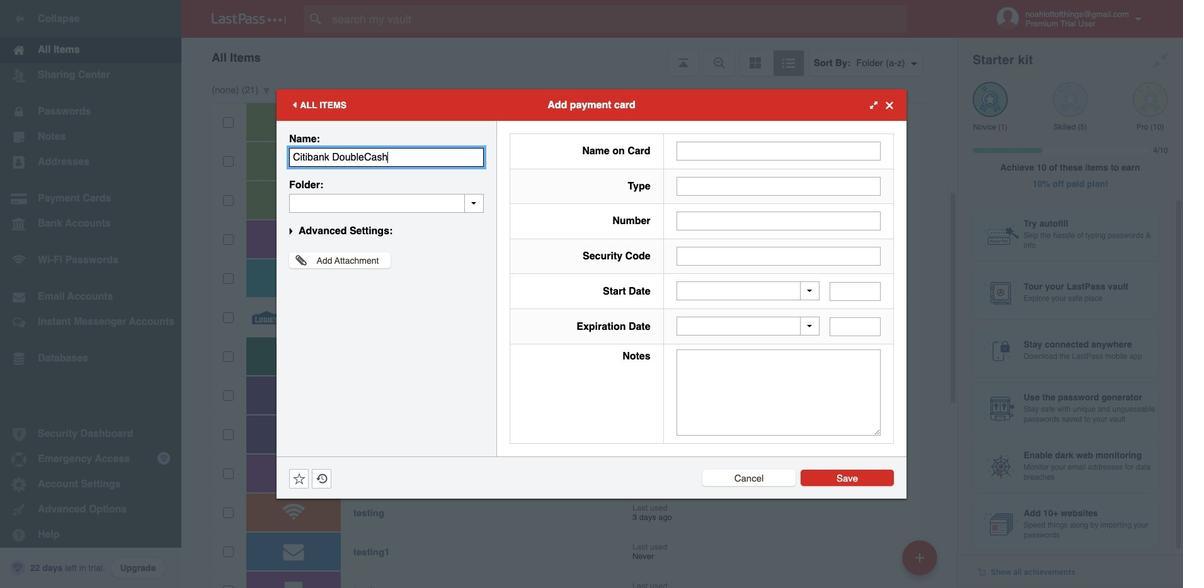 Task type: describe. For each thing, give the bounding box(es) containing it.
Search search field
[[304, 5, 932, 33]]

lastpass image
[[212, 13, 286, 25]]



Task type: locate. For each thing, give the bounding box(es) containing it.
search my vault text field
[[304, 5, 932, 33]]

new item navigation
[[898, 537, 945, 588]]

None text field
[[289, 148, 484, 167], [289, 194, 484, 213], [676, 212, 881, 231], [830, 282, 881, 301], [676, 350, 881, 436], [289, 148, 484, 167], [289, 194, 484, 213], [676, 212, 881, 231], [830, 282, 881, 301], [676, 350, 881, 436]]

None text field
[[676, 142, 881, 161], [676, 177, 881, 196], [676, 247, 881, 266], [830, 317, 881, 336], [676, 142, 881, 161], [676, 177, 881, 196], [676, 247, 881, 266], [830, 317, 881, 336]]

dialog
[[277, 89, 907, 499]]

new item image
[[915, 553, 924, 562]]

vault options navigation
[[181, 38, 958, 76]]

main navigation navigation
[[0, 0, 181, 588]]



